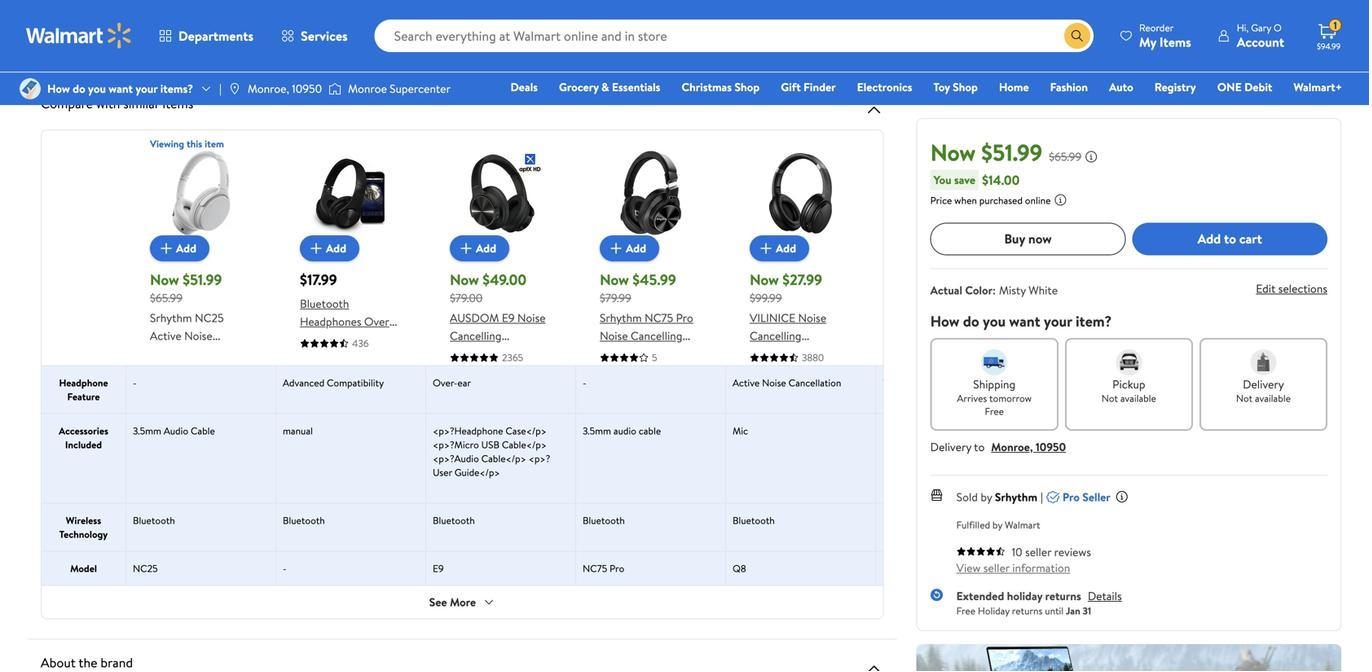 Task type: locate. For each thing, give the bounding box(es) containing it.
with up protein
[[344, 368, 365, 384]]

0 vertical spatial headset
[[300, 368, 341, 384]]

headphones up wireless,40
[[600, 346, 662, 362]]

bluetooth cell up nc25 cell
[[126, 504, 276, 552]]

disclaimer
[[804, 44, 854, 60]]

add for $27.99
[[776, 240, 797, 256]]

0 vertical spatial $65.99
[[1050, 149, 1082, 165]]

shop inside christmas shop link
[[735, 79, 760, 95]]

wireless down ear,
[[300, 350, 341, 366]]

add inside now $27.99 group
[[776, 240, 797, 256]]

reorder
[[1140, 21, 1174, 35]]

0 vertical spatial $51.99
[[982, 137, 1043, 168]]

| left pro seller
[[1041, 489, 1044, 505]]

departments
[[179, 27, 254, 45]]

1 vertical spatial e9
[[433, 562, 444, 576]]

my
[[1140, 33, 1157, 51]]

3880
[[802, 351, 825, 365]]

shop right toy
[[953, 79, 978, 95]]

1 add button from the left
[[150, 236, 210, 262]]

2 shop from the left
[[953, 79, 978, 95]]

audio
[[614, 424, 637, 438]]

your left items?
[[136, 81, 158, 97]]

your
[[136, 81, 158, 97], [1044, 311, 1073, 332]]

delivery for not
[[1244, 377, 1285, 392]]

nc25 cell
[[126, 552, 276, 586]]

1 row from the top
[[42, 137, 1370, 506]]

over-
[[646, 400, 672, 416], [150, 418, 176, 434]]

wireless up model
[[66, 514, 101, 528]]

1 horizontal spatial stereo
[[349, 332, 381, 348]]

add button for now $51.99
[[150, 236, 210, 262]]

bluetooth inside now $51.99 $65.99 srhythm nc25 active noise cancelling headphones bluetooth 5.3,anc stereo headset over-ear with hi- fi,mic,50h playtime,voice assistant,low latency game mode
[[150, 382, 199, 398]]

with inside now $27.99 $99.99 vilinice noise cancelling headphones, wireless bluetooth over ear headphones with microphone, black, q8
[[814, 400, 836, 416]]

usb
[[482, 438, 500, 452]]

headset inside now $51.99 $65.99 srhythm nc25 active noise cancelling headphones bluetooth 5.3,anc stereo headset over-ear with hi- fi,mic,50h playtime,voice assistant,low latency game mode
[[186, 400, 227, 416]]

1 horizontal spatial ear
[[958, 424, 972, 438]]

1 not from the left
[[1102, 392, 1119, 405]]

with inside the now $49.00 $79.00 ausdom e9 noise cancelling headphones,wireless bluetooth over ear headphones with microphone - black
[[514, 382, 536, 398]]

headset up cable
[[186, 400, 227, 416]]

to inside button
[[1225, 230, 1237, 248]]

services
[[301, 27, 348, 45]]

$51.99 inside now $51.99 $65.99 srhythm nc25 active noise cancelling headphones bluetooth 5.3,anc stereo headset over-ear with hi- fi,mic,50h playtime,voice assistant,low latency game mode
[[183, 270, 222, 290]]

0 horizontal spatial for
[[300, 439, 315, 455]]

0 vertical spatial pro
[[676, 310, 694, 326]]

1 horizontal spatial and
[[437, 44, 455, 60]]

1 vertical spatial ear
[[958, 424, 972, 438]]

add to cart image up $17.99
[[307, 239, 326, 258]]

our
[[785, 44, 802, 60]]

0 vertical spatial over-
[[646, 400, 672, 416]]

 image for monroe supercenter
[[329, 81, 342, 97]]

row
[[42, 137, 1370, 506], [42, 366, 1370, 414], [42, 414, 1370, 503], [42, 503, 1370, 552], [42, 552, 1370, 586]]

0 horizontal spatial |
[[219, 81, 222, 97]]

$65.99 inside now $51.99 $65.99 srhythm nc25 active noise cancelling headphones bluetooth 5.3,anc stereo headset over-ear with hi- fi,mic,50h playtime,voice assistant,low latency game mode
[[150, 290, 183, 306]]

add for bluetooth
[[326, 240, 347, 256]]

1 horizontal spatial |
[[1041, 489, 1044, 505]]

0 horizontal spatial ear
[[458, 376, 471, 390]]

 image for monroe, 10950
[[228, 82, 241, 95]]

delivery inside delivery not available
[[1244, 377, 1285, 392]]

add up $27.99
[[776, 240, 797, 256]]

add button inside now $27.99 group
[[750, 236, 810, 262]]

 image
[[329, 81, 342, 97], [228, 82, 241, 95]]

with down playtime
[[600, 418, 621, 434]]

1 horizontal spatial how
[[931, 311, 960, 332]]

monroe, down 'tomorrow'
[[992, 439, 1033, 455]]

1 vertical spatial nc25
[[133, 562, 158, 576]]

0 horizontal spatial your
[[136, 81, 158, 97]]

over- up "fi,mic,50h"
[[150, 418, 176, 434]]

0 vertical spatial mode
[[373, 422, 402, 437]]

add up $49.00
[[476, 240, 497, 256]]

0 horizontal spatial returns
[[1013, 604, 1043, 618]]

now inside the now $49.00 $79.00 ausdom e9 noise cancelling headphones,wireless bluetooth over ear headphones with microphone - black
[[450, 270, 479, 290]]

1 3.5mm from the left
[[133, 424, 161, 438]]

what
[[532, 44, 556, 60]]

hi- right cable
[[219, 418, 234, 434]]

hi- right ear,
[[321, 332, 337, 348]]

2 row from the top
[[42, 366, 1370, 414]]

1 vertical spatial do
[[964, 311, 980, 332]]

how down actual
[[931, 311, 960, 332]]

bluetooth cell up e9 cell
[[426, 504, 576, 552]]

0 horizontal spatial pro
[[610, 562, 625, 576]]

buy now
[[1005, 230, 1052, 248]]

items
[[163, 95, 193, 113]]

3 add to cart image from the left
[[457, 239, 476, 258]]

5 add button from the left
[[750, 236, 810, 262]]

wireless inside cell
[[904, 376, 939, 390]]

1 vertical spatial active
[[733, 376, 760, 390]]

ear inside now $27.99 $99.99 vilinice noise cancelling headphones, wireless bluetooth over ear headphones with microphone, black, q8
[[778, 382, 794, 398]]

4 bluetooth cell from the left
[[576, 504, 727, 552]]

0 horizontal spatial hi-
[[219, 418, 234, 434]]

1 horizontal spatial nc25
[[195, 310, 224, 326]]

by for fulfilled
[[993, 518, 1003, 532]]

2 horizontal spatial to
[[1225, 230, 1237, 248]]

available for delivery
[[1256, 392, 1292, 405]]

4 row from the top
[[42, 503, 1370, 552]]

2 available from the left
[[1256, 392, 1292, 405]]

$94.99
[[1318, 41, 1341, 52]]

add inside now $49.00 group
[[476, 240, 497, 256]]

q8
[[750, 436, 766, 452], [733, 562, 747, 576]]

add button inside 'now $51.99' group
[[150, 236, 210, 262]]

accessories
[[59, 424, 108, 438]]

add left cart
[[1198, 230, 1222, 248]]

mic inside 'cell'
[[733, 424, 749, 438]]

cancelling inside the now $49.00 $79.00 ausdom e9 noise cancelling headphones,wireless bluetooth over ear headphones with microphone - black
[[450, 328, 502, 344]]

0 horizontal spatial want
[[109, 81, 133, 97]]

to for delivery to monroe, 10950
[[975, 439, 985, 455]]

1 horizontal spatial not
[[1237, 392, 1253, 405]]

1 horizontal spatial mic
[[733, 424, 749, 438]]

and left the others
[[437, 44, 455, 60]]

provide
[[492, 44, 530, 60]]

arrives
[[958, 392, 988, 405]]

0 horizontal spatial active
[[150, 328, 182, 344]]

color
[[966, 282, 993, 298]]

1 horizontal spatial 3.5mm
[[583, 424, 612, 438]]

add to cart image up $99.99
[[757, 239, 776, 258]]

1 horizontal spatial  image
[[329, 81, 342, 97]]

3.5mm audio cable cell
[[126, 415, 276, 503]]

with inside the $17.99 bluetooth headphones over ear, hi-fi stereo wireless foldable headset with soft memory-protein earmuffs, built-in mic and wired mode for pc/cell phones/tv(black)
[[344, 368, 365, 384]]

monroe
[[348, 81, 387, 97]]

add inside now $45.99 group
[[626, 240, 647, 256]]

3.5mm left audio
[[583, 424, 612, 438]]

add button for now $49.00
[[450, 236, 510, 262]]

monroe, 10950
[[248, 81, 322, 97]]

monroe, 10950 button
[[992, 439, 1067, 455]]

add down srhythm nc25 active noise cancelling headphones bluetooth 5.3,anc stereo headset over-ear with hi-fi,mic,50h playtime,voice assistant,low latency game mode image
[[176, 240, 197, 256]]

monroe,
[[248, 81, 289, 97], [992, 439, 1033, 455]]

now for now $27.99 $99.99 vilinice noise cancelling headphones, wireless bluetooth over ear headphones with microphone, black, q8
[[750, 270, 779, 290]]

by right "sold"
[[981, 489, 993, 505]]

black
[[520, 400, 546, 416]]

ear up microphone
[[458, 376, 471, 390]]

1 add to cart image from the left
[[157, 239, 176, 258]]

ear inside now $45.99 $79.99 srhythm nc75 pro noise cancelling headphones bluetooth v5.0 wireless,40 hours playtime over-ear with microphones for tv/pc/cell phone
[[672, 400, 688, 416]]

1 horizontal spatial delivery
[[1244, 377, 1285, 392]]

for down manual
[[300, 439, 315, 455]]

ear down the hours at the bottom
[[672, 400, 688, 416]]

add to cart image for now $49.00
[[457, 239, 476, 258]]

row containing model
[[42, 552, 1370, 586]]

one debit
[[1218, 79, 1273, 95]]

noise up 5.3,anc
[[184, 328, 213, 344]]

0 vertical spatial nc25
[[195, 310, 224, 326]]

your down white
[[1044, 311, 1073, 332]]

fulfilled
[[957, 518, 991, 532]]

debit
[[1245, 79, 1273, 95]]

nc25/nc35/nc85
[[272, 15, 368, 31]]

1 vertical spatial to
[[1225, 230, 1237, 248]]

0 horizontal spatial to
[[99, 44, 110, 60]]

headphones up 5.3,anc
[[150, 364, 212, 380]]

2 add button from the left
[[300, 236, 360, 262]]

0 vertical spatial ear
[[458, 376, 471, 390]]

mode
[[373, 422, 402, 437], [223, 490, 252, 506]]

4.3 stars out of 5, based on 10 seller reviews element
[[957, 547, 1006, 557]]

advanced compatibility cell
[[276, 367, 426, 414]]

noise up 2365
[[518, 310, 546, 326]]

how for how do you want your items?
[[47, 81, 70, 97]]

wired
[[341, 422, 371, 437]]

wireless
[[300, 350, 341, 366], [750, 364, 791, 380], [904, 376, 939, 390], [66, 514, 101, 528]]

others
[[458, 44, 490, 60]]

not down intent image for pickup
[[1102, 392, 1119, 405]]

add button inside now $45.99 group
[[600, 236, 660, 262]]

to for add to cart
[[1225, 230, 1237, 248]]

e9 inside the now $49.00 $79.00 ausdom e9 noise cancelling headphones,wireless bluetooth over ear headphones with microphone - black
[[502, 310, 515, 326]]

over
[[502, 364, 524, 380]]

0 horizontal spatial not
[[1102, 392, 1119, 405]]

headphones inside now $51.99 $65.99 srhythm nc25 active noise cancelling headphones bluetooth 5.3,anc stereo headset over-ear with hi- fi,mic,50h playtime,voice assistant,low latency game mode
[[150, 364, 212, 380]]

| down 'product'
[[219, 81, 222, 97]]

cancelling down ausdom
[[450, 328, 502, 344]]

want for items?
[[109, 81, 133, 97]]

stereo up 3.5mm audio cable
[[150, 400, 183, 416]]

0 horizontal spatial delivery
[[931, 439, 972, 455]]

not down intent image for delivery
[[1237, 392, 1253, 405]]

1 vertical spatial nc75
[[583, 562, 608, 576]]

e9
[[502, 310, 515, 326], [433, 562, 444, 576]]

1 horizontal spatial q8
[[750, 436, 766, 452]]

2 not from the left
[[1237, 392, 1253, 405]]

now
[[931, 137, 976, 168], [150, 270, 179, 290], [450, 270, 479, 290], [600, 270, 629, 290], [750, 270, 779, 290]]

ebgairpoprblk124 cell
[[877, 552, 1027, 586]]

headphones,wireless
[[450, 346, 555, 362]]

seller right 10
[[1026, 544, 1052, 560]]

cancelling up the 5
[[631, 328, 683, 344]]

now inside now $27.99 $99.99 vilinice noise cancelling headphones, wireless bluetooth over ear headphones with microphone, black, q8
[[750, 270, 779, 290]]

1 vertical spatial delivery
[[931, 439, 972, 455]]

now inside now $45.99 $79.99 srhythm nc75 pro noise cancelling headphones bluetooth v5.0 wireless,40 hours playtime over-ear with microphones for tv/pc/cell phone
[[600, 270, 629, 290]]

to left cart
[[1225, 230, 1237, 248]]

returns left 31
[[1046, 588, 1082, 604]]

$99.99
[[750, 290, 782, 306]]

1 horizontal spatial e9
[[502, 310, 515, 326]]

over inside the $17.99 bluetooth headphones over ear, hi-fi stereo wireless foldable headset with soft memory-protein earmuffs, built-in mic and wired mode for pc/cell phones/tv(black)
[[364, 314, 390, 330]]

1 vertical spatial pro
[[1063, 489, 1080, 505]]

cancelling up "audio"
[[150, 346, 202, 362]]

ear right over
[[527, 364, 543, 380]]

0 vertical spatial see
[[764, 44, 782, 60]]

1 vertical spatial headset
[[186, 400, 227, 416]]

bluetooth inside now $45.99 $79.99 srhythm nc75 pro noise cancelling headphones bluetooth v5.0 wireless,40 hours playtime over-ear with microphones for tv/pc/cell phone
[[600, 364, 649, 380]]

verified
[[709, 44, 747, 60]]

headset up memory-
[[300, 368, 341, 384]]

cable</p> down case</p>
[[482, 452, 527, 466]]

10950 down information.
[[292, 81, 322, 97]]

advanced compatibility
[[283, 376, 384, 390]]

and down earmuffs,
[[321, 422, 339, 437]]

noise inside now $45.99 $79.99 srhythm nc75 pro noise cancelling headphones bluetooth v5.0 wireless,40 hours playtime over-ear with microphones for tv/pc/cell phone
[[600, 328, 628, 344]]

<p>?headphone case</p> <p>?micro usb cable</p> <p>?audio cable</p> <p>? user guide</p>
[[433, 424, 551, 480]]

bluetooth cell up q8 cell
[[727, 504, 877, 552]]

0 vertical spatial hi-
[[321, 332, 337, 348]]

nc25 inside now $51.99 $65.99 srhythm nc25 active noise cancelling headphones bluetooth 5.3,anc stereo headset over-ear with hi- fi,mic,50h playtime,voice assistant,low latency game mode
[[195, 310, 224, 326]]

accurate
[[161, 44, 204, 60]]

headphones inside the $17.99 bluetooth headphones over ear, hi-fi stereo wireless foldable headset with soft memory-protein earmuffs, built-in mic and wired mode for pc/cell phones/tv(black)
[[300, 314, 362, 330]]

<p>?headphone case</p> <p>?micro usb cable</p> <p>?audio cable</p> <p>? user guide</p> cell
[[426, 415, 576, 503]]

now inside now $51.99 $65.99 srhythm nc25 active noise cancelling headphones bluetooth 5.3,anc stereo headset over-ear with hi- fi,mic,50h playtime,voice assistant,low latency game mode
[[150, 270, 179, 290]]

add up $45.99
[[626, 240, 647, 256]]

bluetooth cell up "ebgairpoprblk124" cell
[[877, 504, 1027, 552]]

headphones up microphone
[[450, 382, 512, 398]]

e9 cell
[[426, 552, 576, 586]]

add up $17.99
[[326, 240, 347, 256]]

seller down 4.3 stars out of 5, based on 10 seller reviews element on the right bottom
[[984, 560, 1010, 576]]

add button inside now $49.00 group
[[450, 236, 510, 262]]

$27.99
[[783, 270, 823, 290]]

0 vertical spatial q8
[[750, 436, 766, 452]]

now $45.99 group
[[600, 151, 703, 470]]

bluetooth cell up nc75 pro cell at the bottom of page
[[576, 504, 727, 552]]

0 horizontal spatial 10950
[[292, 81, 322, 97]]

not
[[1102, 392, 1119, 405], [1237, 392, 1253, 405]]

0 vertical spatial nc75
[[645, 310, 674, 326]]

1 horizontal spatial 10950
[[1036, 439, 1067, 455]]

misty
[[1000, 282, 1026, 298]]

intent image for pickup image
[[1117, 350, 1143, 376]]

row containing wireless technology
[[42, 503, 1370, 552]]

1 available from the left
[[1121, 392, 1157, 405]]

pairs
[[891, 424, 911, 438]]

mode inside now $51.99 $65.99 srhythm nc25 active noise cancelling headphones bluetooth 5.3,anc stereo headset over-ear with hi- fi,mic,50h playtime,voice assistant,low latency game mode
[[223, 490, 252, 506]]

e9 up see more
[[433, 562, 444, 576]]

over
[[364, 314, 390, 330], [750, 382, 775, 398]]

services button
[[268, 16, 362, 55]]

add to cart image inside now $27.99 group
[[757, 239, 776, 258]]

not inside pickup not available
[[1102, 392, 1119, 405]]

2 add to cart image from the left
[[307, 239, 326, 258]]

by for sold
[[981, 489, 993, 505]]

2 vertical spatial pro
[[610, 562, 625, 576]]

bluetooth cell
[[126, 504, 276, 552], [276, 504, 426, 552], [426, 504, 576, 552], [576, 504, 727, 552], [727, 504, 877, 552], [877, 504, 1027, 552]]

add to cart image
[[157, 239, 176, 258], [307, 239, 326, 258], [457, 239, 476, 258], [757, 239, 776, 258]]

0 vertical spatial want
[[109, 81, 133, 97]]

pickup
[[1113, 377, 1146, 392]]

0 horizontal spatial monroe,
[[248, 81, 289, 97]]

1 vertical spatial mode
[[223, 490, 252, 506]]

add inside button
[[1198, 230, 1222, 248]]

delivery down intent image for delivery
[[1244, 377, 1285, 392]]

1 horizontal spatial to
[[975, 439, 985, 455]]

over- up microphones
[[646, 400, 672, 416]]

0 vertical spatial active
[[150, 328, 182, 344]]

walmart image
[[26, 23, 132, 49]]

1 horizontal spatial nc75
[[645, 310, 674, 326]]

free left holiday
[[957, 604, 976, 618]]

shipping arrives tomorrow free
[[958, 377, 1032, 418]]

- cell
[[126, 367, 276, 414], [576, 367, 727, 414], [276, 552, 426, 586]]

wireless down headphones,
[[750, 364, 791, 380]]

bluetooth inside the $17.99 bluetooth headphones over ear, hi-fi stereo wireless foldable headset with soft memory-protein earmuffs, built-in mic and wired mode for pc/cell phones/tv(black)
[[300, 296, 349, 312]]

hi- inside the $17.99 bluetooth headphones over ear, hi-fi stereo wireless foldable headset with soft memory-protein earmuffs, built-in mic and wired mode for pc/cell phones/tv(black)
[[321, 332, 337, 348]]

nc25 up 5.3,anc
[[195, 310, 224, 326]]

1 horizontal spatial headset
[[300, 368, 341, 384]]

nc25 right model row header
[[133, 562, 158, 576]]

add to cart button
[[1133, 223, 1328, 255]]

manufacturers,
[[313, 44, 388, 60]]

microphones
[[624, 418, 688, 434]]

add to cart image inside now $49.00 group
[[457, 239, 476, 258]]

0 horizontal spatial free
[[957, 604, 976, 618]]

available down intent image for pickup
[[1121, 392, 1157, 405]]

over inside now $27.99 $99.99 vilinice noise cancelling headphones, wireless bluetooth over ear headphones with microphone, black, q8
[[750, 382, 775, 398]]

1 horizontal spatial monroe,
[[992, 439, 1033, 455]]

mode inside the $17.99 bluetooth headphones over ear, hi-fi stereo wireless foldable headset with soft memory-protein earmuffs, built-in mic and wired mode for pc/cell phones/tv(black)
[[373, 422, 402, 437]]

1 horizontal spatial available
[[1256, 392, 1292, 405]]

0 vertical spatial 10950
[[292, 81, 322, 97]]

1 horizontal spatial do
[[964, 311, 980, 332]]

3 pairs of silicone ear tips cell
[[877, 415, 1027, 503]]

0 vertical spatial e9
[[502, 310, 515, 326]]

0 horizontal spatial mic
[[300, 422, 318, 437]]

1 horizontal spatial your
[[1044, 311, 1073, 332]]

1 horizontal spatial see
[[764, 44, 782, 60]]

free inside shipping arrives tomorrow free
[[985, 405, 1004, 418]]

wireless inside wireless technology
[[66, 514, 101, 528]]

we aim to show you accurate product information. manufacturers, suppliers and others provide what you see here, and we have not verified it. see our disclaimer
[[60, 44, 854, 60]]

by right fulfilled
[[993, 518, 1003, 532]]

auto link
[[1102, 78, 1141, 96]]

available down intent image for delivery
[[1256, 392, 1292, 405]]

tips
[[974, 424, 989, 438]]

available inside delivery not available
[[1256, 392, 1292, 405]]

and
[[437, 44, 455, 60], [627, 44, 645, 60], [321, 422, 339, 437]]

row containing accessories included
[[42, 414, 1370, 503]]

available for pickup
[[1121, 392, 1157, 405]]

1 horizontal spatial mode
[[373, 422, 402, 437]]

3.5mm left "audio"
[[133, 424, 161, 438]]

cancelling inside now $45.99 $79.99 srhythm nc75 pro noise cancelling headphones bluetooth v5.0 wireless,40 hours playtime over-ear with microphones for tv/pc/cell phone
[[631, 328, 683, 344]]

with
[[203, 15, 225, 31], [96, 95, 120, 113], [344, 368, 365, 384], [514, 382, 536, 398], [814, 400, 836, 416], [195, 418, 216, 434], [600, 418, 621, 434]]

nc25
[[195, 310, 224, 326], [133, 562, 158, 576]]

ear,
[[300, 332, 319, 348]]

seller for information
[[984, 560, 1010, 576]]

0 horizontal spatial over-
[[150, 418, 176, 434]]

bluetooth inside now $27.99 $99.99 vilinice noise cancelling headphones, wireless bluetooth over ear headphones with microphone, black, q8
[[794, 364, 843, 380]]

1 horizontal spatial hi-
[[321, 332, 337, 348]]

5 row from the top
[[42, 552, 1370, 586]]

noise down $79.99
[[600, 328, 628, 344]]

5.3,anc
[[202, 382, 243, 398]]

want down show
[[109, 81, 133, 97]]

and left we
[[627, 44, 645, 60]]

shop down 'it.'
[[735, 79, 760, 95]]

show
[[112, 44, 138, 60]]

ear down headphones,
[[778, 382, 794, 398]]

&
[[602, 79, 610, 95]]

headphones up fi
[[300, 314, 362, 330]]

gift finder
[[781, 79, 836, 95]]

and inside the $17.99 bluetooth headphones over ear, hi-fi stereo wireless foldable headset with soft memory-protein earmuffs, built-in mic and wired mode for pc/cell phones/tv(black)
[[321, 422, 339, 437]]

0 horizontal spatial mode
[[223, 490, 252, 506]]

want for item?
[[1010, 311, 1041, 332]]

0 horizontal spatial nc25
[[133, 562, 158, 576]]

add to cart image for now $27.99
[[757, 239, 776, 258]]

noise inside now $51.99 $65.99 srhythm nc25 active noise cancelling headphones bluetooth 5.3,anc stereo headset over-ear with hi- fi,mic,50h playtime,voice assistant,low latency game mode
[[184, 328, 213, 344]]

add
[[1198, 230, 1222, 248], [176, 240, 197, 256], [326, 240, 347, 256], [476, 240, 497, 256], [626, 240, 647, 256], [776, 240, 797, 256]]

0 horizontal spatial headset
[[186, 400, 227, 416]]

actual
[[931, 282, 963, 298]]

q8 cell
[[727, 552, 877, 586]]

Search search field
[[375, 20, 1094, 52]]

$49.00
[[483, 270, 527, 290]]

1 horizontal spatial over-
[[646, 400, 672, 416]]

1 vertical spatial want
[[1010, 311, 1041, 332]]

q8 inside now $27.99 $99.99 vilinice noise cancelling headphones, wireless bluetooth over ear headphones with microphone, black, q8
[[750, 436, 766, 452]]

 image
[[20, 78, 41, 99]]

over- inside now $45.99 $79.99 srhythm nc75 pro noise cancelling headphones bluetooth v5.0 wireless,40 hours playtime over-ear with microphones for tv/pc/cell phone
[[646, 400, 672, 416]]

0 vertical spatial monroe,
[[248, 81, 289, 97]]

with right "audio"
[[195, 418, 216, 434]]

manual cell
[[276, 415, 426, 503]]

0 horizontal spatial and
[[321, 422, 339, 437]]

add inside 'now $51.99' group
[[176, 240, 197, 256]]

2 vertical spatial to
[[975, 439, 985, 455]]

with up black,
[[814, 400, 836, 416]]

 image left monroe
[[329, 81, 342, 97]]

do down aim
[[73, 81, 85, 97]]

game
[[191, 490, 221, 506]]

over up microphone,
[[750, 382, 775, 398]]

0 vertical spatial over
[[364, 314, 390, 330]]

we
[[60, 44, 76, 60]]

ausdom e9 noise cancelling headphones,wireless bluetooth over ear headphones with microphone - black image
[[459, 151, 544, 236]]

not inside delivery not available
[[1237, 392, 1253, 405]]

monroe, down information.
[[248, 81, 289, 97]]

noise inside now $27.99 $99.99 vilinice noise cancelling headphones, wireless bluetooth over ear headphones with microphone, black, q8
[[799, 310, 827, 326]]

headphones up microphone,
[[750, 400, 812, 416]]

3.5mm audio cable
[[583, 424, 661, 438]]

active noise cancellation
[[733, 376, 842, 390]]

1 horizontal spatial shop
[[953, 79, 978, 95]]

you left see
[[559, 44, 577, 60]]

0 vertical spatial how
[[47, 81, 70, 97]]

 image down 'product'
[[228, 82, 241, 95]]

add to cart image
[[607, 239, 626, 258]]

0 horizontal spatial 3.5mm
[[133, 424, 161, 438]]

3 add button from the left
[[450, 236, 510, 262]]

fashion
[[1051, 79, 1089, 95]]

ear up "fi,mic,50h"
[[176, 418, 192, 434]]

see more
[[429, 595, 476, 611]]

add inside $17.99 group
[[326, 240, 347, 256]]

how down we
[[47, 81, 70, 97]]

4 add button from the left
[[600, 236, 660, 262]]

gary
[[1252, 21, 1272, 35]]

nc75 inside now $45.99 $79.99 srhythm nc75 pro noise cancelling headphones bluetooth v5.0 wireless,40 hours playtime over-ear with microphones for tv/pc/cell phone
[[645, 310, 674, 326]]

0 horizontal spatial shop
[[735, 79, 760, 95]]

available inside pickup not available
[[1121, 392, 1157, 405]]

mic inside the $17.99 bluetooth headphones over ear, hi-fi stereo wireless foldable headset with soft memory-protein earmuffs, built-in mic and wired mode for pc/cell phones/tv(black)
[[300, 422, 318, 437]]

see right 'it.'
[[764, 44, 782, 60]]

1 vertical spatial free
[[957, 604, 976, 618]]

true wireless cell
[[877, 367, 1027, 414]]

1 horizontal spatial free
[[985, 405, 1004, 418]]

add button for now $27.99
[[750, 236, 810, 262]]

ear inside the now $49.00 $79.00 ausdom e9 noise cancelling headphones,wireless bluetooth over ear headphones with microphone - black
[[527, 364, 543, 380]]

vilinice noise cancelling headphones, wireless bluetooth over ear headphones with microphone, black, q8 image
[[759, 151, 844, 236]]

1 vertical spatial stereo
[[150, 400, 183, 416]]

0 horizontal spatial $65.99
[[150, 290, 183, 306]]

1 shop from the left
[[735, 79, 760, 95]]

0 horizontal spatial nc75
[[583, 562, 608, 576]]

auto
[[1110, 79, 1134, 95]]

1 vertical spatial over
[[750, 382, 775, 398]]

1 horizontal spatial want
[[1010, 311, 1041, 332]]

4 add to cart image from the left
[[757, 239, 776, 258]]

suppliers
[[391, 44, 435, 60]]

2 3.5mm from the left
[[583, 424, 612, 438]]

mic left microphone,
[[733, 424, 749, 438]]

actual color : misty white
[[931, 282, 1058, 298]]

ear left tips
[[958, 424, 972, 438]]

to right aim
[[99, 44, 110, 60]]

q8 inside cell
[[733, 562, 747, 576]]

0 vertical spatial delivery
[[1244, 377, 1285, 392]]

1 vertical spatial 10950
[[1036, 439, 1067, 455]]

1 vertical spatial $65.99
[[150, 290, 183, 306]]

$51.99 for now $51.99
[[982, 137, 1043, 168]]

1 vertical spatial see
[[429, 595, 447, 611]]

free up tips
[[985, 405, 1004, 418]]

<p>?
[[529, 452, 551, 466]]

3 row from the top
[[42, 414, 1370, 503]]

1 horizontal spatial for
[[600, 436, 615, 452]]

do for how do you want your item?
[[964, 311, 980, 332]]

advanced
[[283, 376, 325, 390]]

with up the black
[[514, 382, 536, 398]]

want down misty
[[1010, 311, 1041, 332]]

1 vertical spatial monroe,
[[992, 439, 1033, 455]]

active inside cell
[[733, 376, 760, 390]]

buy
[[1005, 230, 1026, 248]]

stereo up 'foldable'
[[349, 332, 381, 348]]

now $27.99 group
[[750, 151, 853, 452]]

want
[[109, 81, 133, 97], [1010, 311, 1041, 332]]

srhythm nc75 pro noise cancelling headphones bluetooth v5.0 wireless,40 hours playtime over-ear with microphones for tv/pc/cell phone image
[[609, 151, 694, 236]]

1 vertical spatial $51.99
[[183, 270, 222, 290]]

10 seller reviews
[[1012, 544, 1092, 560]]

grocery
[[559, 79, 599, 95]]

with left similar
[[96, 95, 120, 113]]

mode right game
[[223, 490, 252, 506]]

for
[[600, 436, 615, 452], [300, 439, 315, 455]]

for up phone
[[600, 436, 615, 452]]

delivery down silicone
[[931, 439, 972, 455]]

your for items?
[[136, 81, 158, 97]]

noise inside active noise cancellation cell
[[762, 376, 787, 390]]

over up 436
[[364, 314, 390, 330]]

intent image for shipping image
[[982, 350, 1008, 376]]

shop inside toy shop link
[[953, 79, 978, 95]]



Task type: describe. For each thing, give the bounding box(es) containing it.
headphones inside now $45.99 $79.99 srhythm nc75 pro noise cancelling headphones bluetooth v5.0 wireless,40 hours playtime over-ear with microphones for tv/pc/cell phone
[[600, 346, 662, 362]]

for inside the $17.99 bluetooth headphones over ear, hi-fi stereo wireless foldable headset with soft memory-protein earmuffs, built-in mic and wired mode for pc/cell phones/tv(black)
[[300, 439, 315, 455]]

fi,mic,50h
[[150, 436, 204, 452]]

guide</p>
[[455, 466, 500, 480]]

playtime
[[600, 400, 643, 416]]

with inside now $45.99 $79.99 srhythm nc75 pro noise cancelling headphones bluetooth v5.0 wireless,40 hours playtime over-ear with microphones for tv/pc/cell phone
[[600, 418, 621, 434]]

row containing headphone feature
[[42, 366, 1370, 414]]

we
[[647, 44, 661, 60]]

srhythm inside now $45.99 $79.99 srhythm nc75 pro noise cancelling headphones bluetooth v5.0 wireless,40 hours playtime over-ear with microphones for tv/pc/cell phone
[[600, 310, 642, 326]]

with inside now $51.99 $65.99 srhythm nc25 active noise cancelling headphones bluetooth 5.3,anc stereo headset over-ear with hi- fi,mic,50h playtime,voice assistant,low latency game mode
[[195, 418, 216, 434]]

microphone,
[[750, 418, 813, 434]]

ear inside now $51.99 $65.99 srhythm nc25 active noise cancelling headphones bluetooth 5.3,anc stereo headset over-ear with hi- fi,mic,50h playtime,voice assistant,low latency game mode
[[176, 418, 192, 434]]

stereo inside now $51.99 $65.99 srhythm nc25 active noise cancelling headphones bluetooth 5.3,anc stereo headset over-ear with hi- fi,mic,50h playtime,voice assistant,low latency game mode
[[150, 400, 183, 416]]

reorder my items
[[1140, 21, 1192, 51]]

1
[[1334, 19, 1338, 32]]

pro seller info image
[[1116, 491, 1129, 504]]

model row header
[[42, 552, 126, 586]]

white
[[1029, 282, 1058, 298]]

reviews
[[1055, 544, 1092, 560]]

$17.99
[[300, 270, 337, 290]]

active noise cancellation cell
[[727, 367, 877, 414]]

active inside now $51.99 $65.99 srhythm nc25 active noise cancelling headphones bluetooth 5.3,anc stereo headset over-ear with hi- fi,mic,50h playtime,voice assistant,low latency game mode
[[150, 328, 182, 344]]

in
[[377, 404, 386, 420]]

do for how do you want your items?
[[73, 81, 85, 97]]

latency
[[150, 490, 189, 506]]

headset inside the $17.99 bluetooth headphones over ear, hi-fi stereo wireless foldable headset with soft memory-protein earmuffs, built-in mic and wired mode for pc/cell phones/tv(black)
[[300, 368, 341, 384]]

wireless inside the $17.99 bluetooth headphones over ear, hi-fi stereo wireless foldable headset with soft memory-protein earmuffs, built-in mic and wired mode for pc/cell phones/tv(black)
[[300, 350, 341, 366]]

Walmart Site-Wide search field
[[375, 20, 1094, 52]]

tomorrow
[[990, 392, 1032, 405]]

view
[[957, 560, 981, 576]]

sold by srhythm
[[957, 489, 1038, 505]]

accessories included row header
[[42, 415, 126, 503]]

intent image for delivery image
[[1251, 350, 1277, 376]]

3.5mm audio cable
[[133, 424, 215, 438]]

$14.00
[[983, 171, 1020, 189]]

finder
[[804, 79, 836, 95]]

add to cart
[[1198, 230, 1263, 248]]

stereo inside the $17.99 bluetooth headphones over ear, hi-fi stereo wireless foldable headset with soft memory-protein earmuffs, built-in mic and wired mode for pc/cell phones/tv(black)
[[349, 332, 381, 348]]

3.5mm for 3.5mm audio cable
[[583, 424, 612, 438]]

1 bluetooth cell from the left
[[126, 504, 276, 552]]

aim
[[78, 44, 96, 60]]

pro inside cell
[[610, 562, 625, 576]]

5 bluetooth cell from the left
[[727, 504, 877, 552]]

electronics
[[857, 79, 913, 95]]

vilinice
[[750, 310, 796, 326]]

true wireless
[[883, 376, 939, 390]]

delivery to monroe, 10950
[[931, 439, 1067, 455]]

nc75 pro cell
[[576, 552, 727, 586]]

viewing
[[150, 137, 184, 151]]

1 horizontal spatial returns
[[1046, 588, 1082, 604]]

case</p>
[[506, 424, 547, 438]]

you down ":"
[[983, 311, 1006, 332]]

3 bluetooth cell from the left
[[426, 504, 576, 552]]

now for now $45.99 $79.99 srhythm nc75 pro noise cancelling headphones bluetooth v5.0 wireless,40 hours playtime over-ear with microphones for tv/pc/cell phone
[[600, 270, 629, 290]]

your for item?
[[1044, 311, 1073, 332]]

fi
[[337, 332, 346, 348]]

shop for toy shop
[[953, 79, 978, 95]]

sold
[[957, 489, 978, 505]]

black,
[[815, 418, 844, 434]]

see our disclaimer button
[[764, 44, 854, 60]]

srhythm nc25 active noise cancelling headphones bluetooth 5.3,anc stereo headset over-ear with hi-fi,mic,50h playtime,voice assistant,low latency game mode image
[[159, 151, 244, 236]]

accessories included
[[59, 424, 108, 452]]

see
[[580, 44, 596, 60]]

now for now $51.99 $65.99 srhythm nc25 active noise cancelling headphones bluetooth 5.3,anc stereo headset over-ear with hi- fi,mic,50h playtime,voice assistant,low latency game mode
[[150, 270, 179, 290]]

built-
[[351, 404, 377, 420]]

mic cell
[[727, 415, 877, 503]]

6 bluetooth cell from the left
[[877, 504, 1027, 552]]

soft
[[368, 368, 389, 384]]

now $49.00 group
[[450, 151, 555, 416]]

you save $14.00
[[934, 171, 1020, 189]]

ear inside cell
[[458, 376, 471, 390]]

- inside the now $49.00 $79.00 ausdom e9 noise cancelling headphones,wireless bluetooth over ear headphones with microphone - black
[[512, 400, 517, 416]]

now for now $49.00 $79.00 ausdom e9 noise cancelling headphones,wireless bluetooth over ear headphones with microphone - black
[[450, 270, 479, 290]]

information.
[[249, 44, 311, 60]]

over-ear
[[433, 376, 471, 390]]

headphones inside the now $49.00 $79.00 ausdom e9 noise cancelling headphones,wireless bluetooth over ear headphones with microphone - black
[[450, 382, 512, 398]]

add for $45.99
[[626, 240, 647, 256]]

srhythm inside now $51.99 $65.99 srhythm nc25 active noise cancelling headphones bluetooth 5.3,anc stereo headset over-ear with hi- fi,mic,50h playtime,voice assistant,low latency game mode
[[150, 310, 192, 326]]

not for delivery
[[1237, 392, 1253, 405]]

information
[[1013, 560, 1071, 576]]

cancelling inside now $51.99 $65.99 srhythm nc25 active noise cancelling headphones bluetooth 5.3,anc stereo headset over-ear with hi- fi,mic,50h playtime,voice assistant,low latency game mode
[[150, 346, 202, 362]]

playtime,voice
[[150, 454, 222, 470]]

over- inside now $51.99 $65.99 srhythm nc25 active noise cancelling headphones bluetooth 5.3,anc stereo headset over-ear with hi- fi,mic,50h playtime,voice assistant,low latency game mode
[[150, 418, 176, 434]]

add button inside $17.99 group
[[300, 236, 360, 262]]

registry
[[1155, 79, 1197, 95]]

you down aim
[[88, 81, 106, 97]]

row containing now $51.99
[[42, 137, 1370, 506]]

2 bluetooth cell from the left
[[276, 504, 426, 552]]

add for $49.00
[[476, 240, 497, 256]]

$17.99 group
[[300, 151, 403, 473]]

viewing this item
[[150, 137, 224, 151]]

nc75 pro
[[583, 562, 625, 576]]

electronics link
[[850, 78, 920, 96]]

bluetooth headphones over ear, hi-fi stereo wireless foldable headset with soft memory-protein earmuffs, built-in mic and wired mode for pc/cell phones/tv(black) image
[[309, 151, 394, 236]]

see inside button
[[429, 595, 447, 611]]

wireless inside now $27.99 $99.99 vilinice noise cancelling headphones, wireless bluetooth over ear headphones with microphone, black, q8
[[750, 364, 791, 380]]

delivery for to
[[931, 439, 972, 455]]

learn more about strikethrough prices image
[[1085, 150, 1098, 163]]

shop for christmas shop
[[735, 79, 760, 95]]

search icon image
[[1071, 29, 1084, 42]]

now $51.99 group
[[150, 151, 253, 506]]

v5.0
[[652, 364, 675, 380]]

bluetooth inside the now $49.00 $79.00 ausdom e9 noise cancelling headphones,wireless bluetooth over ear headphones with microphone - black
[[450, 364, 499, 380]]

with up 'product'
[[203, 15, 225, 31]]

buy now button
[[931, 223, 1126, 255]]

2 horizontal spatial and
[[627, 44, 645, 60]]

nc75 inside cell
[[583, 562, 608, 576]]

legal information image
[[1055, 193, 1068, 206]]

technology
[[59, 528, 108, 542]]

headphone feature row header
[[42, 367, 126, 414]]

grocery & essentials
[[559, 79, 661, 95]]

hi- inside now $51.99 $65.99 srhythm nc25 active noise cancelling headphones bluetooth 5.3,anc stereo headset over-ear with hi- fi,mic,50h playtime,voice assistant,low latency game mode
[[219, 418, 234, 434]]

hi, gary o account
[[1238, 21, 1285, 51]]

$17.99 bluetooth headphones over ear, hi-fi stereo wireless foldable headset with soft memory-protein earmuffs, built-in mic and wired mode for pc/cell phones/tv(black)
[[300, 270, 402, 473]]

you right show
[[140, 44, 158, 60]]

1 vertical spatial |
[[1041, 489, 1044, 505]]

until
[[1046, 604, 1064, 618]]

supercenter
[[390, 81, 451, 97]]

audio
[[164, 424, 188, 438]]

essentials
[[612, 79, 661, 95]]

cable</p> right usb
[[502, 438, 547, 452]]

save
[[955, 172, 976, 188]]

headphones inside now $27.99 $99.99 vilinice noise cancelling headphones, wireless bluetooth over ear headphones with microphone, black, q8
[[750, 400, 812, 416]]

seller for reviews
[[1026, 544, 1052, 560]]

pc/cell
[[317, 439, 356, 455]]

now for now $51.99
[[931, 137, 976, 168]]

cancelling inside now $27.99 $99.99 vilinice noise cancelling headphones, wireless bluetooth over ear headphones with microphone, black, q8
[[750, 328, 802, 344]]

e9 inside cell
[[433, 562, 444, 576]]

$45.99
[[633, 270, 677, 290]]

2 horizontal spatial pro
[[1063, 489, 1080, 505]]

gift
[[781, 79, 801, 95]]

$51.99 for now $51.99 $65.99 srhythm nc25 active noise cancelling headphones bluetooth 5.3,anc stereo headset over-ear with hi- fi,mic,50h playtime,voice assistant,low latency game mode
[[183, 270, 222, 290]]

nc25 inside nc25 cell
[[133, 562, 158, 576]]

compatibility
[[327, 376, 384, 390]]

not for pickup
[[1102, 392, 1119, 405]]

see more button
[[416, 590, 509, 616]]

pickup not available
[[1102, 377, 1157, 405]]

it.
[[750, 44, 759, 60]]

2365
[[502, 351, 524, 365]]

cart
[[1240, 230, 1263, 248]]

purchased
[[980, 193, 1023, 207]]

have
[[664, 44, 687, 60]]

add to cart image for now $51.99
[[157, 239, 176, 258]]

0 vertical spatial |
[[219, 81, 222, 97]]

compatible
[[143, 15, 201, 31]]

about the brand image
[[865, 660, 884, 672]]

3.5mm for 3.5mm audio cable
[[133, 424, 161, 438]]

seller
[[1083, 489, 1111, 505]]

fulfilled by walmart
[[957, 518, 1041, 532]]

deals link
[[503, 78, 545, 96]]

free inside extended holiday returns details free holiday returns until jan 31
[[957, 604, 976, 618]]

not
[[690, 44, 707, 60]]

compare with similar items image
[[865, 100, 884, 120]]

3.5mm audio cable cell
[[576, 415, 727, 503]]

noise inside the now $49.00 $79.00 ausdom e9 noise cancelling headphones,wireless bluetooth over ear headphones with microphone - black
[[518, 310, 546, 326]]

fashion link
[[1043, 78, 1096, 96]]

monroe supercenter
[[348, 81, 451, 97]]

ear inside cell
[[958, 424, 972, 438]]

now $51.99
[[931, 137, 1043, 168]]

over-
[[433, 376, 458, 390]]

pro inside now $45.99 $79.99 srhythm nc75 pro noise cancelling headphones bluetooth v5.0 wireless,40 hours playtime over-ear with microphones for tv/pc/cell phone
[[676, 310, 694, 326]]

for inside now $45.99 $79.99 srhythm nc75 pro noise cancelling headphones bluetooth v5.0 wireless,40 hours playtime over-ear with microphones for tv/pc/cell phone
[[600, 436, 615, 452]]

:
[[993, 282, 996, 298]]

compare with similar items
[[41, 95, 193, 113]]

wireless technology row header
[[42, 504, 126, 552]]

add button for now $45.99
[[600, 236, 660, 262]]

this
[[187, 137, 202, 151]]

over-ear cell
[[426, 367, 576, 414]]

0 vertical spatial to
[[99, 44, 110, 60]]

how for how do you want your item?
[[931, 311, 960, 332]]



Task type: vqa. For each thing, say whether or not it's contained in the screenshot.
the may
no



